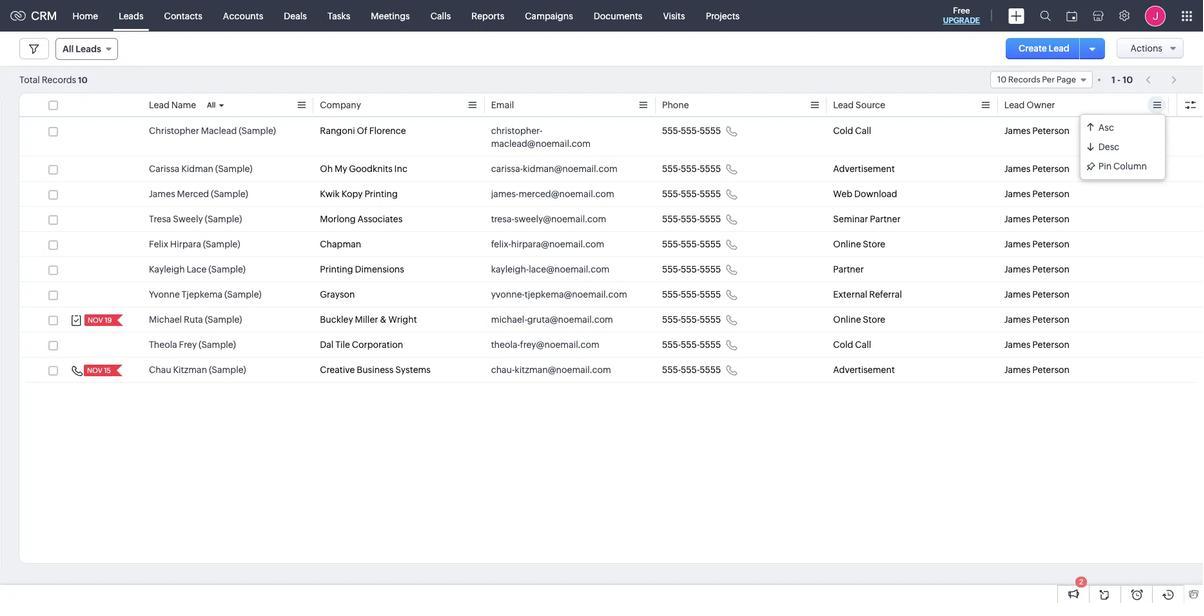 Task type: vqa. For each thing, say whether or not it's contained in the screenshot.
Company Details link
no



Task type: describe. For each thing, give the bounding box(es) containing it.
michael ruta (sample)
[[149, 315, 242, 325]]

contacts link
[[154, 0, 213, 31]]

tjepkema
[[182, 290, 223, 300]]

1 horizontal spatial printing
[[365, 189, 398, 199]]

store for michael-gruta@noemail.com
[[863, 315, 886, 325]]

felix hirpara (sample) link
[[149, 238, 240, 251]]

5555 for tresa-sweely@noemail.com
[[700, 214, 721, 224]]

advertisement for carissa-kidman@noemail.com
[[833, 164, 895, 174]]

5555 for michael-gruta@noemail.com
[[700, 315, 721, 325]]

sweely@noemail.com
[[514, 214, 606, 224]]

page
[[1057, 75, 1076, 84]]

10 for 1 - 10
[[1123, 74, 1133, 85]]

leads link
[[108, 0, 154, 31]]

goodknits
[[349, 164, 393, 174]]

christopher maclead (sample)
[[149, 126, 276, 136]]

tresa sweely (sample) link
[[149, 213, 242, 226]]

james for kayleigh-lace@noemail.com
[[1004, 264, 1031, 275]]

frey
[[179, 340, 197, 350]]

15
[[104, 367, 111, 375]]

chau-
[[491, 365, 515, 375]]

kwik kopy printing
[[320, 189, 398, 199]]

kopy
[[342, 189, 363, 199]]

tjepkema@noemail.com
[[525, 290, 627, 300]]

tasks link
[[317, 0, 361, 31]]

search image
[[1040, 10, 1051, 21]]

upgrade
[[943, 16, 980, 25]]

leads inside leads link
[[119, 11, 144, 21]]

dal tile corporation
[[320, 340, 403, 350]]

profile image
[[1145, 5, 1166, 26]]

gruta@noemail.com
[[527, 315, 613, 325]]

miller
[[355, 315, 378, 325]]

referral
[[869, 290, 902, 300]]

carissa-
[[491, 164, 523, 174]]

search element
[[1032, 0, 1059, 32]]

online for michael-gruta@noemail.com
[[833, 315, 861, 325]]

carissa kidman (sample)
[[149, 164, 253, 174]]

external
[[833, 290, 868, 300]]

chau-kitzman@noemail.com link
[[491, 364, 611, 377]]

555-555-5555 for theola-frey@noemail.com
[[662, 340, 721, 350]]

reports
[[472, 11, 504, 21]]

ruta
[[184, 315, 203, 325]]

felix-
[[491, 239, 511, 250]]

10 for total records 10
[[78, 75, 88, 85]]

maclead@noemail.com
[[491, 139, 591, 149]]

pin column
[[1099, 161, 1147, 172]]

peterson for yvonne-tjepkema@noemail.com
[[1033, 290, 1070, 300]]

printing dimensions
[[320, 264, 404, 275]]

web download
[[833, 189, 897, 199]]

michael
[[149, 315, 182, 325]]

lace@noemail.com
[[529, 264, 610, 275]]

accounts
[[223, 11, 263, 21]]

james peterson for yvonne-tjepkema@noemail.com
[[1004, 290, 1070, 300]]

james for felix-hirpara@noemail.com
[[1004, 239, 1031, 250]]

(sample) for christopher maclead (sample)
[[239, 126, 276, 136]]

felix
[[149, 239, 168, 250]]

1
[[1112, 74, 1116, 85]]

theola
[[149, 340, 177, 350]]

(sample) for kayleigh lace (sample)
[[208, 264, 246, 275]]

projects
[[706, 11, 740, 21]]

5555 for kayleigh-lace@noemail.com
[[700, 264, 721, 275]]

accounts link
[[213, 0, 274, 31]]

yvonne-tjepkema@noemail.com link
[[491, 288, 627, 301]]

chau-kitzman@noemail.com
[[491, 365, 611, 375]]

5555 for christopher- maclead@noemail.com
[[700, 126, 721, 136]]

peterson for carissa-kidman@noemail.com
[[1033, 164, 1070, 174]]

555-555-5555 for michael-gruta@noemail.com
[[662, 315, 721, 325]]

felix-hirpara@noemail.com link
[[491, 238, 604, 251]]

all leads
[[63, 44, 101, 54]]

tresa sweely (sample)
[[149, 214, 242, 224]]

inc
[[394, 164, 408, 174]]

555-555-5555 for yvonne-tjepkema@noemail.com
[[662, 290, 721, 300]]

peterson for felix-hirpara@noemail.com
[[1033, 239, 1070, 250]]

documents link
[[584, 0, 653, 31]]

-
[[1118, 74, 1121, 85]]

lead source
[[833, 100, 886, 110]]

desc
[[1099, 142, 1120, 152]]

oh my goodknits inc
[[320, 164, 408, 174]]

meetings link
[[361, 0, 420, 31]]

kayleigh lace (sample)
[[149, 264, 246, 275]]

5555 for carissa-kidman@noemail.com
[[700, 164, 721, 174]]

free
[[953, 6, 970, 15]]

tresa
[[149, 214, 171, 224]]

leads inside all leads field
[[76, 44, 101, 54]]

kidman@noemail.com
[[523, 164, 618, 174]]

kitzman
[[173, 365, 207, 375]]

total
[[19, 74, 40, 85]]

0 vertical spatial partner
[[870, 214, 901, 224]]

peterson for james-merced@noemail.com
[[1033, 189, 1070, 199]]

create menu image
[[1009, 8, 1025, 24]]

maclead
[[201, 126, 237, 136]]

web
[[833, 189, 853, 199]]

cold for christopher- maclead@noemail.com
[[833, 126, 853, 136]]

rangoni
[[320, 126, 355, 136]]

james-
[[491, 189, 519, 199]]

external referral
[[833, 290, 902, 300]]

james peterson for tresa-sweely@noemail.com
[[1004, 214, 1070, 224]]

james peterson for theola-frey@noemail.com
[[1004, 340, 1070, 350]]

create
[[1019, 43, 1047, 54]]

oh
[[320, 164, 333, 174]]

carissa-kidman@noemail.com link
[[491, 163, 618, 175]]

call for christopher- maclead@noemail.com
[[855, 126, 871, 136]]

peterson for michael-gruta@noemail.com
[[1033, 315, 1070, 325]]

carissa kidman (sample) link
[[149, 163, 253, 175]]

peterson for christopher- maclead@noemail.com
[[1033, 126, 1070, 136]]

dal
[[320, 340, 334, 350]]

deals
[[284, 11, 307, 21]]

lead name
[[149, 100, 196, 110]]

business
[[357, 365, 394, 375]]

email
[[491, 100, 514, 110]]

(sample) for felix hirpara (sample)
[[203, 239, 240, 250]]

555-555-5555 for christopher- maclead@noemail.com
[[662, 126, 721, 136]]

(sample) for james merced (sample)
[[211, 189, 248, 199]]

cold for theola-frey@noemail.com
[[833, 340, 853, 350]]

theola frey (sample) link
[[149, 339, 236, 351]]

home link
[[62, 0, 108, 31]]

nov 19 link
[[84, 315, 113, 326]]

5555 for chau-kitzman@noemail.com
[[700, 365, 721, 375]]

theola frey (sample)
[[149, 340, 236, 350]]

yvonne tjepkema (sample)
[[149, 290, 262, 300]]

florence
[[369, 126, 406, 136]]

meetings
[[371, 11, 410, 21]]

5555 for james-merced@noemail.com
[[700, 189, 721, 199]]

calls
[[431, 11, 451, 21]]

deals link
[[274, 0, 317, 31]]



Task type: locate. For each thing, give the bounding box(es) containing it.
(sample) for chau kitzman (sample)
[[209, 365, 246, 375]]

yvonne-
[[491, 290, 525, 300]]

james for michael-gruta@noemail.com
[[1004, 315, 1031, 325]]

grayson
[[320, 290, 355, 300]]

2 555-555-5555 from the top
[[662, 164, 721, 174]]

1 vertical spatial printing
[[320, 264, 353, 275]]

2 james peterson from the top
[[1004, 164, 1070, 174]]

frey@noemail.com
[[520, 340, 600, 350]]

2 horizontal spatial 10
[[1123, 74, 1133, 85]]

contacts
[[164, 11, 202, 21]]

All Leads field
[[55, 38, 118, 60]]

leads
[[119, 11, 144, 21], [76, 44, 101, 54]]

1 5555 from the top
[[700, 126, 721, 136]]

nov for chau
[[87, 367, 102, 375]]

6 peterson from the top
[[1033, 264, 1070, 275]]

kayleigh
[[149, 264, 185, 275]]

lead owner
[[1004, 100, 1055, 110]]

7 peterson from the top
[[1033, 290, 1070, 300]]

call down external referral
[[855, 340, 871, 350]]

lead left source
[[833, 100, 854, 110]]

0 horizontal spatial all
[[63, 44, 74, 54]]

cold call for theola-frey@noemail.com
[[833, 340, 871, 350]]

4 james peterson from the top
[[1004, 214, 1070, 224]]

1 vertical spatial advertisement
[[833, 365, 895, 375]]

2 online store from the top
[[833, 315, 886, 325]]

nov left 19
[[88, 317, 103, 324]]

(sample) for tresa sweely (sample)
[[205, 214, 242, 224]]

james for theola-frey@noemail.com
[[1004, 340, 1031, 350]]

3 peterson from the top
[[1033, 189, 1070, 199]]

1 horizontal spatial leads
[[119, 11, 144, 21]]

lead for lead owner
[[1004, 100, 1025, 110]]

(sample) for yvonne tjepkema (sample)
[[224, 290, 262, 300]]

555-555-5555 for felix-hirpara@noemail.com
[[662, 239, 721, 250]]

1 horizontal spatial all
[[207, 101, 216, 109]]

555-555-5555 for carissa-kidman@noemail.com
[[662, 164, 721, 174]]

partner up external
[[833, 264, 864, 275]]

buckley miller & wright
[[320, 315, 417, 325]]

(sample) down james merced (sample)
[[205, 214, 242, 224]]

6 555-555-5555 from the top
[[662, 264, 721, 275]]

owner
[[1027, 100, 1055, 110]]

(sample) for michael ruta (sample)
[[205, 315, 242, 325]]

nov for michael
[[88, 317, 103, 324]]

7 james peterson from the top
[[1004, 290, 1070, 300]]

lead for lead source
[[833, 100, 854, 110]]

chapman
[[320, 239, 361, 250]]

crm
[[31, 9, 57, 23]]

7 555-555-5555 from the top
[[662, 290, 721, 300]]

10 right '-' at the top
[[1123, 74, 1133, 85]]

9 5555 from the top
[[700, 340, 721, 350]]

records right total at top
[[42, 74, 76, 85]]

1 555-555-5555 from the top
[[662, 126, 721, 136]]

0 horizontal spatial 10
[[78, 75, 88, 85]]

chau kitzman (sample)
[[149, 365, 246, 375]]

1 vertical spatial online
[[833, 315, 861, 325]]

3 james peterson from the top
[[1004, 189, 1070, 199]]

5 james peterson from the top
[[1004, 239, 1070, 250]]

5 555-555-5555 from the top
[[662, 239, 721, 250]]

19
[[105, 317, 112, 324]]

lead for lead name
[[149, 100, 170, 110]]

records inside field
[[1008, 75, 1041, 84]]

all for all
[[207, 101, 216, 109]]

1 vertical spatial store
[[863, 315, 886, 325]]

store down external referral
[[863, 315, 886, 325]]

calendar image
[[1067, 11, 1078, 21]]

advertisement
[[833, 164, 895, 174], [833, 365, 895, 375]]

0 vertical spatial printing
[[365, 189, 398, 199]]

6 5555 from the top
[[700, 264, 721, 275]]

james peterson for michael-gruta@noemail.com
[[1004, 315, 1070, 325]]

9 james peterson from the top
[[1004, 340, 1070, 350]]

9 555-555-5555 from the top
[[662, 340, 721, 350]]

navigation
[[1140, 70, 1184, 89]]

1 peterson from the top
[[1033, 126, 1070, 136]]

kwik
[[320, 189, 340, 199]]

kitzman@noemail.com
[[515, 365, 611, 375]]

nov inside nov 15 link
[[87, 367, 102, 375]]

lead left owner
[[1004, 100, 1025, 110]]

0 vertical spatial advertisement
[[833, 164, 895, 174]]

row group containing christopher maclead (sample)
[[19, 119, 1203, 383]]

cold down external
[[833, 340, 853, 350]]

lead right create
[[1049, 43, 1070, 54]]

0 vertical spatial leads
[[119, 11, 144, 21]]

1 james peterson from the top
[[1004, 126, 1070, 136]]

555-555-5555
[[662, 126, 721, 136], [662, 164, 721, 174], [662, 189, 721, 199], [662, 214, 721, 224], [662, 239, 721, 250], [662, 264, 721, 275], [662, 290, 721, 300], [662, 315, 721, 325], [662, 340, 721, 350], [662, 365, 721, 375]]

documents
[[594, 11, 643, 21]]

james for carissa-kidman@noemail.com
[[1004, 164, 1031, 174]]

calls link
[[420, 0, 461, 31]]

1 vertical spatial nov
[[87, 367, 102, 375]]

5 5555 from the top
[[700, 239, 721, 250]]

systems
[[395, 365, 431, 375]]

chau
[[149, 365, 171, 375]]

1 vertical spatial cold call
[[833, 340, 871, 350]]

campaigns link
[[515, 0, 584, 31]]

1 cold call from the top
[[833, 126, 871, 136]]

carissa-kidman@noemail.com
[[491, 164, 618, 174]]

1 online store from the top
[[833, 239, 886, 250]]

10 inside total records 10
[[78, 75, 88, 85]]

free upgrade
[[943, 6, 980, 25]]

(sample) right 'kidman'
[[215, 164, 253, 174]]

(sample) up kayleigh lace (sample)
[[203, 239, 240, 250]]

2 cold from the top
[[833, 340, 853, 350]]

cold call down lead source
[[833, 126, 871, 136]]

555-555-5555 for kayleigh-lace@noemail.com
[[662, 264, 721, 275]]

per
[[1042, 75, 1055, 84]]

1 store from the top
[[863, 239, 886, 250]]

1 vertical spatial partner
[[833, 264, 864, 275]]

0 horizontal spatial partner
[[833, 264, 864, 275]]

(sample) right maclead
[[239, 126, 276, 136]]

kayleigh-lace@noemail.com link
[[491, 263, 610, 276]]

records
[[42, 74, 76, 85], [1008, 75, 1041, 84]]

james peterson for chau-kitzman@noemail.com
[[1004, 365, 1070, 375]]

company
[[320, 100, 361, 110]]

michael ruta (sample) link
[[149, 313, 242, 326]]

merced@noemail.com
[[519, 189, 615, 199]]

(sample) right merced
[[211, 189, 248, 199]]

online down seminar
[[833, 239, 861, 250]]

wright
[[389, 315, 417, 325]]

nov 15
[[87, 367, 111, 375]]

1 vertical spatial all
[[207, 101, 216, 109]]

(sample) for theola frey (sample)
[[199, 340, 236, 350]]

555-555-5555 for tresa-sweely@noemail.com
[[662, 214, 721, 224]]

2 call from the top
[[855, 340, 871, 350]]

10 555-555-5555 from the top
[[662, 365, 721, 375]]

3 5555 from the top
[[700, 189, 721, 199]]

yvonne tjepkema (sample) link
[[149, 288, 262, 301]]

1 horizontal spatial records
[[1008, 75, 1041, 84]]

printing up grayson
[[320, 264, 353, 275]]

creative business systems
[[320, 365, 431, 375]]

2 5555 from the top
[[700, 164, 721, 174]]

cold call for christopher- maclead@noemail.com
[[833, 126, 871, 136]]

call down lead source
[[855, 126, 871, 136]]

leads right home
[[119, 11, 144, 21]]

peterson for theola-frey@noemail.com
[[1033, 340, 1070, 350]]

james peterson for christopher- maclead@noemail.com
[[1004, 126, 1070, 136]]

1 vertical spatial online store
[[833, 315, 886, 325]]

0 vertical spatial online store
[[833, 239, 886, 250]]

store
[[863, 239, 886, 250], [863, 315, 886, 325]]

10 james peterson from the top
[[1004, 365, 1070, 375]]

0 vertical spatial all
[[63, 44, 74, 54]]

partner
[[870, 214, 901, 224], [833, 264, 864, 275]]

name
[[171, 100, 196, 110]]

james for yvonne-tjepkema@noemail.com
[[1004, 290, 1031, 300]]

theola-frey@noemail.com
[[491, 340, 600, 350]]

theola-
[[491, 340, 520, 350]]

online down external
[[833, 315, 861, 325]]

peterson for kayleigh-lace@noemail.com
[[1033, 264, 1070, 275]]

1 online from the top
[[833, 239, 861, 250]]

555-555-5555 for chau-kitzman@noemail.com
[[662, 365, 721, 375]]

2 peterson from the top
[[1033, 164, 1070, 174]]

0 vertical spatial store
[[863, 239, 886, 250]]

james for tresa-sweely@noemail.com
[[1004, 214, 1031, 224]]

records for total
[[42, 74, 76, 85]]

5555 for yvonne-tjepkema@noemail.com
[[700, 290, 721, 300]]

1 horizontal spatial partner
[[870, 214, 901, 224]]

kayleigh-lace@noemail.com
[[491, 264, 610, 275]]

4 5555 from the top
[[700, 214, 721, 224]]

(sample) right tjepkema
[[224, 290, 262, 300]]

records left per
[[1008, 75, 1041, 84]]

hirpara
[[170, 239, 201, 250]]

lead inside "button"
[[1049, 43, 1070, 54]]

dimensions
[[355, 264, 404, 275]]

asc
[[1099, 123, 1114, 133]]

2 cold call from the top
[[833, 340, 871, 350]]

partner down download
[[870, 214, 901, 224]]

7 5555 from the top
[[700, 290, 721, 300]]

nov 15 link
[[84, 365, 112, 377]]

1 vertical spatial leads
[[76, 44, 101, 54]]

5555
[[700, 126, 721, 136], [700, 164, 721, 174], [700, 189, 721, 199], [700, 214, 721, 224], [700, 239, 721, 250], [700, 264, 721, 275], [700, 290, 721, 300], [700, 315, 721, 325], [700, 340, 721, 350], [700, 365, 721, 375]]

james peterson for kayleigh-lace@noemail.com
[[1004, 264, 1070, 275]]

nov left the '15'
[[87, 367, 102, 375]]

(sample) right "frey"
[[199, 340, 236, 350]]

8 555-555-5555 from the top
[[662, 315, 721, 325]]

9 peterson from the top
[[1033, 340, 1070, 350]]

0 vertical spatial cold
[[833, 126, 853, 136]]

call for theola-frey@noemail.com
[[855, 340, 871, 350]]

1 advertisement from the top
[[833, 164, 895, 174]]

james-merced@noemail.com
[[491, 189, 615, 199]]

all for all leads
[[63, 44, 74, 54]]

lace
[[187, 264, 207, 275]]

morlong associates
[[320, 214, 403, 224]]

cold call down external
[[833, 340, 871, 350]]

all inside field
[[63, 44, 74, 54]]

records for 10
[[1008, 75, 1041, 84]]

james peterson for felix-hirpara@noemail.com
[[1004, 239, 1070, 250]]

create menu element
[[1001, 0, 1032, 31]]

seminar partner
[[833, 214, 901, 224]]

james-merced@noemail.com link
[[491, 188, 615, 201]]

2 online from the top
[[833, 315, 861, 325]]

christopher- maclead@noemail.com
[[491, 126, 591, 149]]

leads down home
[[76, 44, 101, 54]]

james peterson for carissa-kidman@noemail.com
[[1004, 164, 1070, 174]]

james peterson
[[1004, 126, 1070, 136], [1004, 164, 1070, 174], [1004, 189, 1070, 199], [1004, 214, 1070, 224], [1004, 239, 1070, 250], [1004, 264, 1070, 275], [1004, 290, 1070, 300], [1004, 315, 1070, 325], [1004, 340, 1070, 350], [1004, 365, 1070, 375]]

peterson for chau-kitzman@noemail.com
[[1033, 365, 1070, 375]]

(sample) right ruta
[[205, 315, 242, 325]]

michael-gruta@noemail.com link
[[491, 313, 613, 326]]

peterson
[[1033, 126, 1070, 136], [1033, 164, 1070, 174], [1033, 189, 1070, 199], [1033, 214, 1070, 224], [1033, 239, 1070, 250], [1033, 264, 1070, 275], [1033, 290, 1070, 300], [1033, 315, 1070, 325], [1033, 340, 1070, 350], [1033, 365, 1070, 375]]

(sample) for carissa kidman (sample)
[[215, 164, 253, 174]]

phone
[[662, 100, 689, 110]]

advertisement for chau-kitzman@noemail.com
[[833, 365, 895, 375]]

merced
[[177, 189, 209, 199]]

chau kitzman (sample) link
[[149, 364, 246, 377]]

1 call from the top
[[855, 126, 871, 136]]

5 peterson from the top
[[1033, 239, 1070, 250]]

10 Records Per Page field
[[990, 71, 1093, 88]]

0 vertical spatial cold call
[[833, 126, 871, 136]]

nov inside the nov 19 link
[[88, 317, 103, 324]]

james for james-merced@noemail.com
[[1004, 189, 1031, 199]]

james for chau-kitzman@noemail.com
[[1004, 365, 1031, 375]]

0 vertical spatial nov
[[88, 317, 103, 324]]

projects link
[[696, 0, 750, 31]]

2 advertisement from the top
[[833, 365, 895, 375]]

1 horizontal spatial 10
[[998, 75, 1007, 84]]

cold down lead source
[[833, 126, 853, 136]]

james peterson for james-merced@noemail.com
[[1004, 189, 1070, 199]]

online store for gruta@noemail.com
[[833, 315, 886, 325]]

online store down external referral
[[833, 315, 886, 325]]

0 horizontal spatial leads
[[76, 44, 101, 54]]

10
[[1123, 74, 1133, 85], [998, 75, 1007, 84], [78, 75, 88, 85]]

10 inside field
[[998, 75, 1007, 84]]

corporation
[[352, 340, 403, 350]]

online store down seminar partner
[[833, 239, 886, 250]]

8 5555 from the top
[[700, 315, 721, 325]]

christopher- maclead@noemail.com link
[[491, 124, 636, 150]]

0 vertical spatial call
[[855, 126, 871, 136]]

store down seminar partner
[[863, 239, 886, 250]]

cold
[[833, 126, 853, 136], [833, 340, 853, 350]]

store for felix-hirpara@noemail.com
[[863, 239, 886, 250]]

profile element
[[1138, 0, 1174, 31]]

555-555-5555 for james-merced@noemail.com
[[662, 189, 721, 199]]

10 peterson from the top
[[1033, 365, 1070, 375]]

0 horizontal spatial records
[[42, 74, 76, 85]]

all
[[63, 44, 74, 54], [207, 101, 216, 109]]

online for felix-hirpara@noemail.com
[[833, 239, 861, 250]]

all up christopher maclead (sample) link at the left
[[207, 101, 216, 109]]

cold call
[[833, 126, 871, 136], [833, 340, 871, 350]]

row group
[[19, 119, 1203, 383]]

james for christopher- maclead@noemail.com
[[1004, 126, 1031, 136]]

10 5555 from the top
[[700, 365, 721, 375]]

yvonne-tjepkema@noemail.com
[[491, 290, 627, 300]]

column
[[1114, 161, 1147, 172]]

christopher-
[[491, 126, 543, 136]]

kayleigh lace (sample) link
[[149, 263, 246, 276]]

(sample) right lace
[[208, 264, 246, 275]]

printing up associates
[[365, 189, 398, 199]]

1 vertical spatial call
[[855, 340, 871, 350]]

4 555-555-5555 from the top
[[662, 214, 721, 224]]

0 horizontal spatial printing
[[320, 264, 353, 275]]

5555 for theola-frey@noemail.com
[[700, 340, 721, 350]]

(sample)
[[239, 126, 276, 136], [215, 164, 253, 174], [211, 189, 248, 199], [205, 214, 242, 224], [203, 239, 240, 250], [208, 264, 246, 275], [224, 290, 262, 300], [205, 315, 242, 325], [199, 340, 236, 350], [209, 365, 246, 375]]

peterson for tresa-sweely@noemail.com
[[1033, 214, 1070, 224]]

1 cold from the top
[[833, 126, 853, 136]]

(sample) right the 'kitzman'
[[209, 365, 246, 375]]

2 store from the top
[[863, 315, 886, 325]]

all up total records 10
[[63, 44, 74, 54]]

10 down all leads
[[78, 75, 88, 85]]

5555 for felix-hirpara@noemail.com
[[700, 239, 721, 250]]

8 james peterson from the top
[[1004, 315, 1070, 325]]

8 peterson from the top
[[1033, 315, 1070, 325]]

0 vertical spatial online
[[833, 239, 861, 250]]

10 up lead owner on the right of the page
[[998, 75, 1007, 84]]

6 james peterson from the top
[[1004, 264, 1070, 275]]

lead left name
[[149, 100, 170, 110]]

online store for hirpara@noemail.com
[[833, 239, 886, 250]]

1 vertical spatial cold
[[833, 340, 853, 350]]

3 555-555-5555 from the top
[[662, 189, 721, 199]]

4 peterson from the top
[[1033, 214, 1070, 224]]

&
[[380, 315, 387, 325]]



